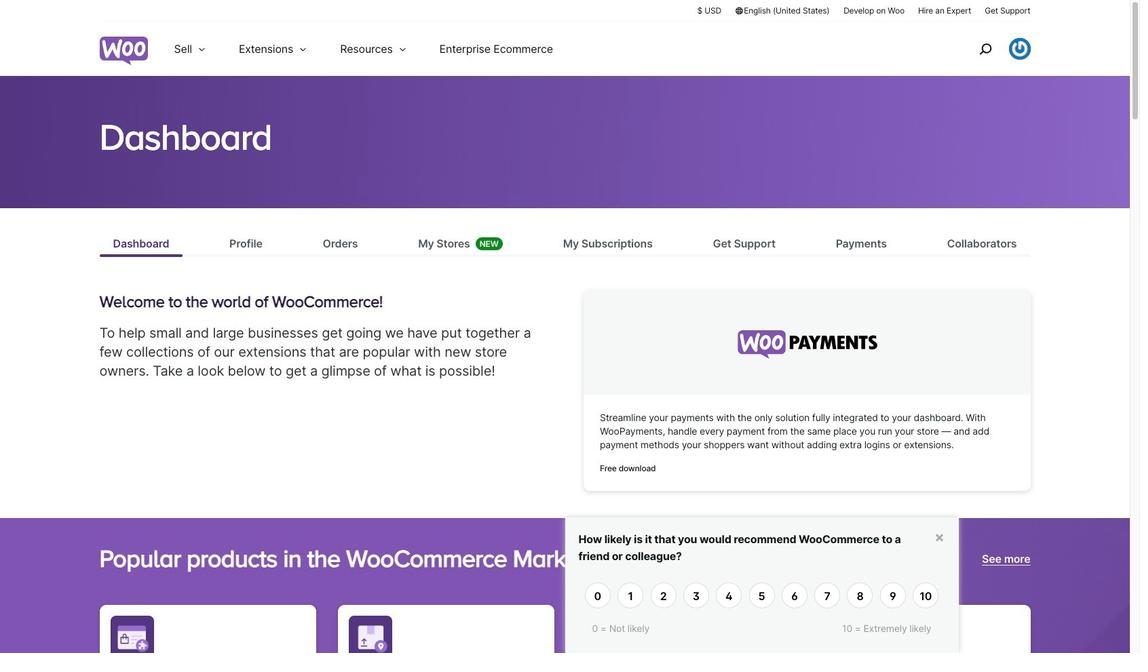 Task type: describe. For each thing, give the bounding box(es) containing it.
service navigation menu element
[[950, 27, 1031, 71]]

search image
[[975, 38, 997, 60]]



Task type: locate. For each thing, give the bounding box(es) containing it.
open account menu image
[[1010, 38, 1031, 60]]



